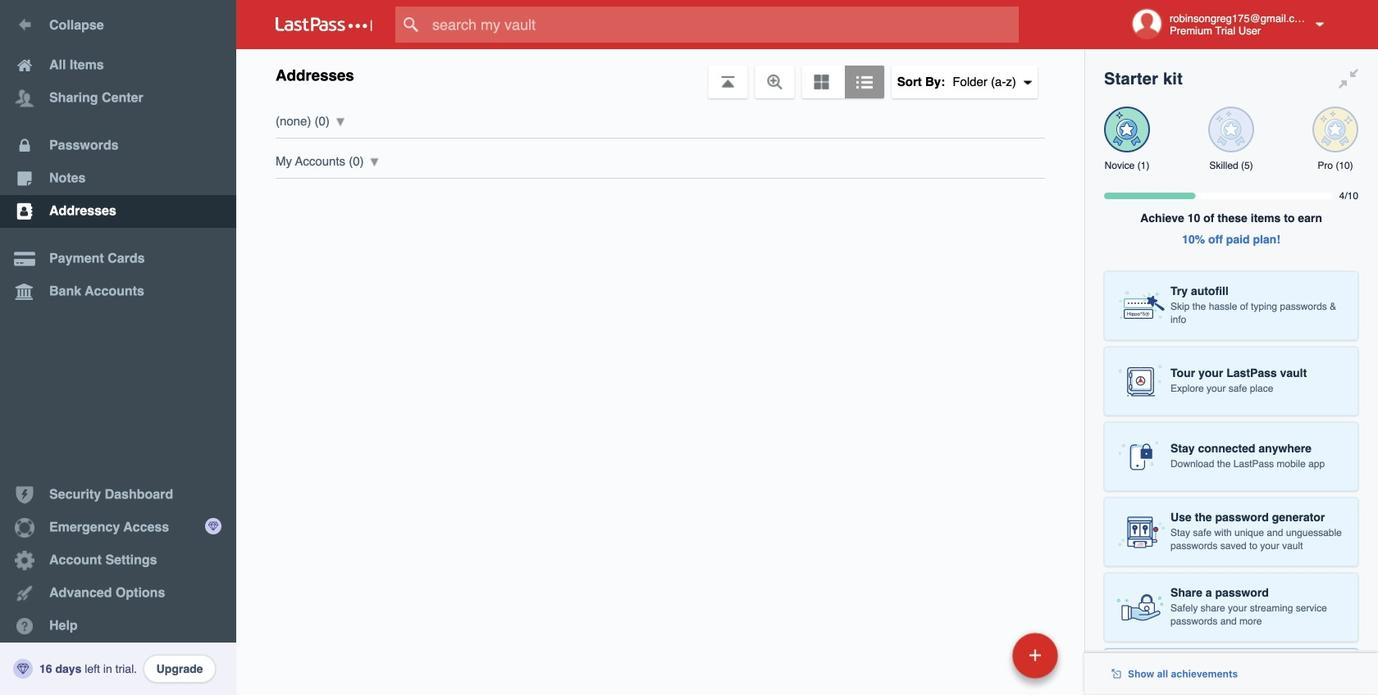 Task type: describe. For each thing, give the bounding box(es) containing it.
search my vault text field
[[395, 7, 1051, 43]]

lastpass image
[[276, 17, 372, 32]]

Search search field
[[395, 7, 1051, 43]]



Task type: vqa. For each thing, say whether or not it's contained in the screenshot.
Vault options navigation
yes



Task type: locate. For each thing, give the bounding box(es) containing it.
vault options navigation
[[236, 49, 1085, 98]]

new item navigation
[[900, 628, 1068, 696]]

new item element
[[900, 633, 1064, 679]]

main navigation navigation
[[0, 0, 236, 696]]



